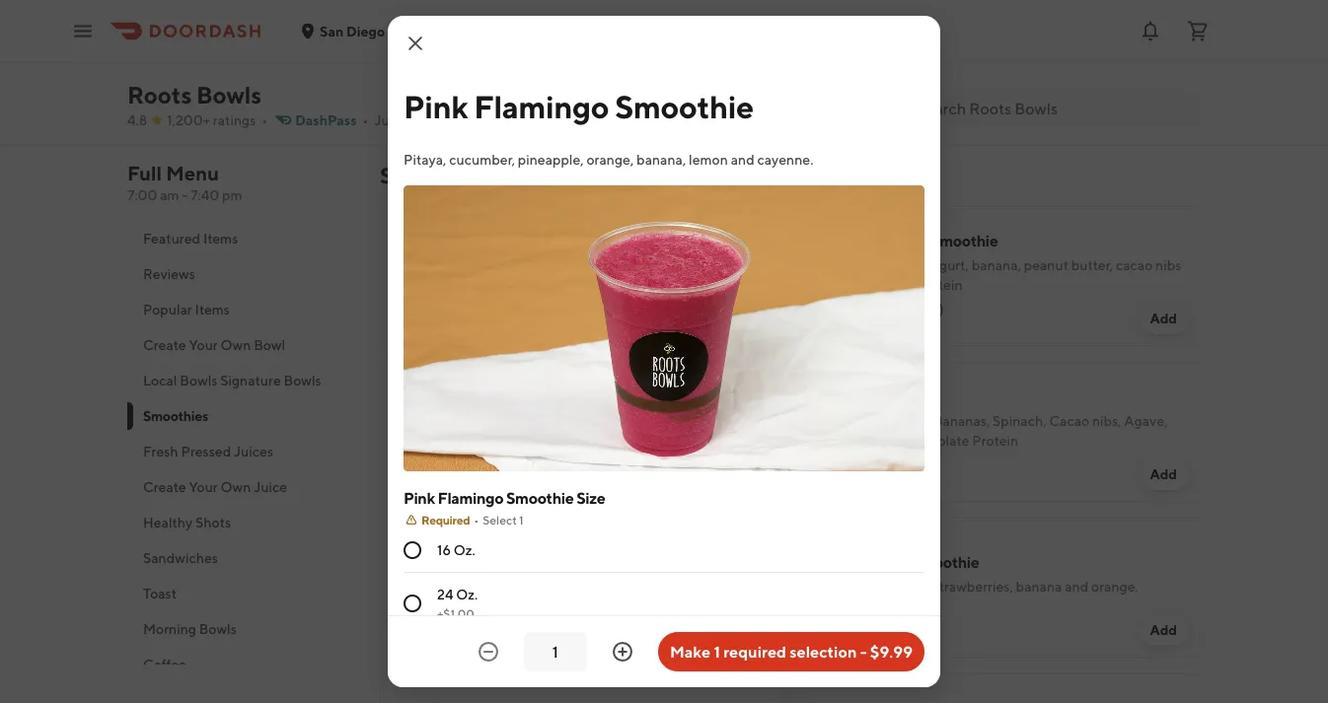 Task type: describe. For each thing, give the bounding box(es) containing it.
your for juice
[[189, 479, 218, 495]]

acai, inside roots smoothie acai, strawberries, banana, blueberries, shredded coconut, granola and almond milk.
[[396, 257, 427, 273]]

purple moon ube base, white coconut base, granola, banana, strawberries, unsweet coconut, chopped almonds, cacao nibs, chia seeds + honey
[[396, 6, 748, 88]]

granola,
[[591, 32, 641, 48]]

morning
[[143, 621, 196, 637]]

mango,
[[814, 579, 861, 595]]

toast button
[[127, 576, 356, 612]]

coffee button
[[127, 647, 356, 683]]

pink flamingo smoothie dialog
[[388, 16, 940, 704]]

add button for acai power smoothie
[[720, 459, 771, 490]]

milk. inside roots smoothie acai, strawberries, banana, blueberries, shredded coconut, granola and almond milk.
[[522, 297, 551, 313]]

pink for pink flamingo smoothie
[[404, 88, 468, 125]]

pineapple, inside the pink flamingo smoothie dialog
[[518, 151, 584, 168]]

open menu image
[[71, 19, 95, 43]]

healthy shots button
[[127, 505, 356, 541]]

lemon inside pink flamingo smoothie pitaya, cucumber, pineapple, orange, banana, lemon and cayenne. $9.99
[[448, 589, 487, 605]]

own for bowl
[[221, 337, 251, 353]]

pm
[[222, 187, 242, 203]]

100% (15)
[[882, 300, 944, 317]]

full
[[127, 162, 162, 185]]

1 base, from the left
[[428, 32, 460, 48]]

1 inside button
[[714, 643, 720, 662]]

cayenne. inside pink flamingo smoothie pitaya, cucumber, pineapple, orange, banana, lemon and cayenne. $9.99
[[516, 589, 573, 605]]

16 oz.
[[437, 542, 475, 558]]

hemp
[[814, 433, 853, 449]]

add inside the acai power smoothie acai, banana, cacao, blueberries, turmeric and almond milk. $9.99 add
[[732, 466, 759, 483]]

toast
[[143, 586, 177, 602]]

$9.99 inside pink flamingo smoothie pitaya, cucumber, pineapple, orange, banana, lemon and cayenne. $9.99
[[396, 612, 432, 629]]

chocolate
[[904, 433, 969, 449]]

chunky monkey smoothie milk with non-fat yogurt, banana, peanut butter, cacao nibs + 20g chocolate protein
[[814, 231, 1181, 293]]

featured
[[143, 230, 200, 247]]

0 items, open order cart image
[[1186, 19, 1210, 43]]

blueberries, inside the acai power smoothie acai, banana, cacao, blueberries, turmeric and almond milk. $9.99 add
[[525, 423, 599, 439]]

make
[[670, 643, 711, 662]]

strawberries, inside purple moon ube base, white coconut base, granola, banana, strawberries, unsweet coconut, chopped almonds, cacao nibs, chia seeds + honey
[[396, 52, 476, 68]]

4.8
[[127, 112, 147, 128]]

moon
[[445, 6, 486, 25]]

spinach,
[[993, 413, 1047, 429]]

required
[[723, 643, 786, 662]]

power
[[429, 397, 474, 416]]

milk. inside the acai power smoothie acai, banana, cacao, blueberries, turmeric and almond milk. $9.99 add
[[734, 423, 764, 439]]

morning bowls button
[[127, 612, 356, 647]]

7:40
[[191, 187, 219, 203]]

smoothie for pink flamingo smoothie pitaya, cucumber, pineapple, orange, banana, lemon and cayenne. $9.99
[[498, 543, 566, 562]]

create for create your own juice
[[143, 479, 186, 495]]

full menu 7:00 am - 7:40 pm
[[127, 162, 242, 203]]

purple
[[396, 6, 442, 25]]

pink flamingo smoothie
[[404, 88, 754, 125]]

close pink flamingo smoothie image
[[404, 32, 427, 55]]

butter,
[[1071, 257, 1113, 273]]

create your own juice button
[[127, 470, 356, 505]]

0 horizontal spatial cacao
[[814, 387, 858, 406]]

almonds,
[[651, 52, 708, 68]]

cacao,
[[482, 423, 522, 439]]

16 Oz. radio
[[404, 542, 421, 559]]

san diego zoo button
[[300, 23, 433, 39]]

1,200+
[[167, 112, 210, 128]]

chopped
[[593, 52, 649, 68]]

cacao inside purple moon ube base, white coconut base, granola, banana, strawberries, unsweet coconut, chopped almonds, cacao nibs, chia seeds + honey
[[711, 52, 748, 68]]

cayenne. inside the pink flamingo smoothie dialog
[[757, 151, 813, 168]]

seeds inside purple moon ube base, white coconut base, granola, banana, strawberries, unsweet coconut, chopped almonds, cacao nibs, chia seeds + honey
[[456, 72, 492, 88]]

coffee
[[143, 657, 186, 673]]

nibs, inside 'cacao dreaming milk with avocado, bananas, spinach, cacao nibs, agave, hemp seeds + chocolate protein $9.99 add'
[[1092, 413, 1121, 429]]

shots
[[195, 515, 231, 531]]

granola
[[396, 297, 443, 313]]

pressed
[[181, 444, 231, 460]]

smoothie for pink flamingo smoothie size
[[506, 489, 574, 508]]

create your own bowl button
[[127, 328, 356, 363]]

honey
[[505, 72, 544, 88]]

strawberries, inside roots smoothie acai, strawberries, banana, blueberries, shredded coconut, granola and almond milk.
[[430, 257, 510, 273]]

100% (6)
[[882, 602, 938, 619]]

strawberries, inside mango mania smoothie mango, pineapple, strawberries, banana and orange.
[[933, 579, 1013, 595]]

chocolate
[[852, 277, 915, 293]]

fresh pressed juices button
[[127, 434, 356, 470]]

create for create your own bowl
[[143, 337, 186, 353]]

(6)
[[920, 602, 938, 619]]

7:00
[[127, 187, 157, 203]]

• inside pink flamingo smoothie size group
[[474, 513, 479, 527]]

roots for roots smoothie acai, strawberries, banana, blueberries, shredded coconut, granola and almond milk.
[[396, 231, 437, 250]]

20g
[[824, 277, 850, 293]]

bowls down bowl
[[284, 372, 321, 389]]

healthy shots
[[143, 515, 231, 531]]

own for juice
[[221, 479, 251, 495]]

+ inside purple moon ube base, white coconut base, granola, banana, strawberries, unsweet coconut, chopped almonds, cacao nibs, chia seeds + honey
[[495, 72, 502, 88]]

$9.99 • for mango
[[814, 602, 860, 619]]

local bowls signature bowls
[[143, 372, 321, 389]]

coconut, inside roots smoothie acai, strawberries, banana, blueberries, shredded coconut, granola and almond milk.
[[535, 277, 590, 293]]

add button for cacao dreaming
[[1138, 459, 1189, 490]]

items for featured items
[[203, 230, 238, 247]]

(15)
[[920, 300, 944, 317]]

• down mango,
[[855, 602, 860, 619]]

cacao dreaming milk with avocado, bananas, spinach, cacao nibs, agave, hemp seeds + chocolate protein $9.99 add
[[814, 387, 1177, 483]]

juices
[[234, 444, 273, 460]]

acai power smoothie acai, banana, cacao, blueberries, turmeric and almond milk. $9.99 add
[[396, 397, 764, 483]]

pink flamingo smoothie image
[[642, 518, 782, 658]]

mango
[[814, 553, 863, 572]]

banana, inside the acai power smoothie acai, banana, cacao, blueberries, turmeric and almond milk. $9.99 add
[[430, 423, 479, 439]]

bar,
[[411, 112, 435, 128]]

cucumber, inside pink flamingo smoothie pitaya, cucumber, pineapple, orange, banana, lemon and cayenne. $9.99
[[441, 569, 507, 585]]

16
[[437, 542, 451, 558]]

$9.99 down the 20g
[[814, 300, 851, 317]]

diego
[[346, 23, 385, 39]]

coconut
[[501, 32, 552, 48]]

unsweet
[[479, 52, 532, 68]]

Current quantity is 1 number field
[[536, 641, 575, 663]]

flamingo for pink flamingo smoothie
[[474, 88, 609, 125]]

avocado,
[[874, 413, 931, 429]]

san
[[320, 23, 344, 39]]

add inside 'cacao dreaming milk with avocado, bananas, spinach, cacao nibs, agave, hemp seeds + chocolate protein $9.99 add'
[[1150, 466, 1177, 483]]

orange, inside pink flamingo smoothie pitaya, cucumber, pineapple, orange, banana, lemon and cayenne. $9.99
[[579, 569, 626, 585]]

add button for mango mania smoothie
[[1138, 615, 1189, 646]]

notification bell image
[[1139, 19, 1162, 43]]

- for 1
[[860, 643, 867, 662]]

ube
[[396, 32, 425, 48]]

increase quantity by 1 image
[[611, 640, 634, 664]]

healthy
[[143, 515, 193, 531]]

reviews
[[143, 266, 195, 282]]

flamingo for pink flamingo smoothie pitaya, cucumber, pineapple, orange, banana, lemon and cayenne. $9.99
[[430, 543, 495, 562]]

pineapple, inside pink flamingo smoothie pitaya, cucumber, pineapple, orange, banana, lemon and cayenne. $9.99
[[510, 569, 576, 585]]

- for menu
[[182, 187, 188, 203]]

• select 1
[[474, 513, 524, 527]]

$9.99 up acai
[[396, 300, 432, 317]]

chunky
[[814, 231, 868, 250]]

peanut
[[1024, 257, 1069, 273]]

fresh pressed juices
[[143, 444, 273, 460]]

milk inside chunky monkey smoothie milk with non-fat yogurt, banana, peanut butter, cacao nibs + 20g chocolate protein
[[814, 257, 841, 273]]

mango mania smoothie mango, pineapple, strawberries, banana and orange.
[[814, 553, 1138, 595]]

$9.99 • for chunky
[[814, 300, 860, 317]]

pink inside pink flamingo smoothie pitaya, cucumber, pineapple, orange, banana, lemon and cayenne. $9.99
[[396, 543, 427, 562]]

cacao inside chunky monkey smoothie milk with non-fat yogurt, banana, peanut butter, cacao nibs + 20g chocolate protein
[[1116, 257, 1153, 273]]

100% for mania
[[882, 602, 918, 619]]

bowls for local bowls signature bowls
[[180, 372, 217, 389]]

and inside the pink flamingo smoothie dialog
[[731, 151, 755, 168]]

cucumber, inside the pink flamingo smoothie dialog
[[449, 151, 515, 168]]

2 vertical spatial smoothies
[[143, 408, 208, 424]]

+ inside 'cacao dreaming milk with avocado, bananas, spinach, cacao nibs, agave, hemp seeds + chocolate protein $9.99 add'
[[894, 433, 901, 449]]

protein
[[917, 277, 963, 293]]

dashpass
[[295, 112, 357, 128]]

oz. for 24 oz. +$1.00
[[456, 587, 478, 603]]

smoothie inside roots smoothie acai, strawberries, banana, blueberries, shredded coconut, granola and almond milk.
[[440, 231, 507, 250]]

smoothie for mango mania smoothie mango, pineapple, strawberries, banana and orange.
[[912, 553, 979, 572]]



Task type: vqa. For each thing, say whether or not it's contained in the screenshot.
the bottom Cream
no



Task type: locate. For each thing, give the bounding box(es) containing it.
oz. for 16 oz.
[[454, 542, 475, 558]]

sandwiches
[[143, 550, 218, 566]]

0 horizontal spatial roots
[[127, 80, 192, 109]]

smoothies right bar, on the top left of page
[[437, 112, 504, 128]]

1 vertical spatial blueberries,
[[525, 423, 599, 439]]

cacao left nibs
[[1116, 257, 1153, 273]]

create down popular
[[143, 337, 186, 353]]

add button for chunky monkey smoothie
[[1138, 303, 1189, 334]]

2 horizontal spatial +
[[894, 433, 901, 449]]

• right ratings
[[262, 112, 268, 128]]

1 vertical spatial milk
[[814, 413, 841, 429]]

0 horizontal spatial +
[[495, 72, 502, 88]]

make 1 required selection - $9.99 button
[[658, 632, 925, 672]]

your
[[189, 337, 218, 353], [189, 479, 218, 495]]

1 vertical spatial lemon
[[448, 589, 487, 605]]

with inside 'cacao dreaming milk with avocado, bananas, spinach, cacao nibs, agave, hemp seeds + chocolate protein $9.99 add'
[[844, 413, 871, 429]]

2 your from the top
[[189, 479, 218, 495]]

pink inside group
[[404, 489, 435, 508]]

base, right close pink flamingo smoothie image
[[428, 32, 460, 48]]

dashpass •
[[295, 112, 368, 128]]

decrease quantity by 1 image
[[476, 640, 500, 664]]

cacao
[[711, 52, 748, 68], [1116, 257, 1153, 273]]

0 horizontal spatial milk.
[[522, 297, 551, 313]]

0 vertical spatial juice
[[374, 112, 408, 128]]

0 vertical spatial cayenne.
[[757, 151, 813, 168]]

create up healthy on the bottom of page
[[143, 479, 186, 495]]

roots
[[127, 80, 192, 109], [396, 231, 437, 250]]

smoothie inside the acai power smoothie acai, banana, cacao, blueberries, turmeric and almond milk. $9.99 add
[[477, 397, 544, 416]]

pineapple, down mi
[[518, 151, 584, 168]]

1 vertical spatial coconut,
[[535, 277, 590, 293]]

• left select
[[474, 513, 479, 527]]

with
[[844, 257, 871, 273], [844, 413, 871, 429]]

reviews button
[[127, 257, 356, 292]]

oz. inside 24 oz. +$1.00
[[456, 587, 478, 603]]

white
[[463, 32, 498, 48]]

2 vertical spatial flamingo
[[430, 543, 495, 562]]

bowls for roots bowls
[[196, 80, 261, 109]]

select
[[483, 513, 517, 527]]

1 your from the top
[[189, 337, 218, 353]]

nibs, left chia
[[396, 72, 425, 88]]

juice left bar, on the top left of page
[[374, 112, 408, 128]]

• down chocolate
[[855, 300, 860, 317]]

blueberries, right cacao,
[[525, 423, 599, 439]]

1 vertical spatial flamingo
[[438, 489, 503, 508]]

- right am
[[182, 187, 188, 203]]

bowls for morning bowls
[[199, 621, 237, 637]]

items up reviews button
[[203, 230, 238, 247]]

almond inside the acai power smoothie acai, banana, cacao, blueberries, turmeric and almond milk. $9.99 add
[[684, 423, 732, 439]]

with inside chunky monkey smoothie milk with non-fat yogurt, banana, peanut butter, cacao nibs + 20g chocolate protein
[[844, 257, 871, 273]]

shredded
[[473, 277, 532, 293]]

mania
[[866, 553, 909, 572]]

1 vertical spatial cucumber,
[[441, 569, 507, 585]]

1 vertical spatial with
[[844, 413, 871, 429]]

flamingo down required
[[430, 543, 495, 562]]

2 vertical spatial pink
[[396, 543, 427, 562]]

almond down shredded
[[472, 297, 519, 313]]

create your own bowl
[[143, 337, 285, 353]]

coconut, inside purple moon ube base, white coconut base, granola, banana, strawberries, unsweet coconut, chopped almonds, cacao nibs, chia seeds + honey
[[535, 52, 590, 68]]

milk inside 'cacao dreaming milk with avocado, bananas, spinach, cacao nibs, agave, hemp seeds + chocolate protein $9.99 add'
[[814, 413, 841, 429]]

cacao right almonds,
[[711, 52, 748, 68]]

1 horizontal spatial -
[[860, 643, 867, 662]]

smoothie inside mango mania smoothie mango, pineapple, strawberries, banana and orange.
[[912, 553, 979, 572]]

+ left the 20g
[[814, 277, 821, 293]]

0 vertical spatial create
[[143, 337, 186, 353]]

1 horizontal spatial milk.
[[734, 423, 764, 439]]

0 vertical spatial lemon
[[689, 151, 728, 168]]

coconut, down coconut
[[535, 52, 590, 68]]

smoothie up (6)
[[912, 553, 979, 572]]

oz. right 16
[[454, 542, 475, 558]]

0 vertical spatial pitaya,
[[404, 151, 446, 168]]

2 own from the top
[[221, 479, 251, 495]]

make 1 required selection - $9.99
[[670, 643, 913, 662]]

strawberries, up chia
[[396, 52, 476, 68]]

lemon inside the pink flamingo smoothie dialog
[[689, 151, 728, 168]]

turmeric
[[602, 423, 655, 439]]

0.8
[[526, 112, 547, 128]]

0 vertical spatial strawberries,
[[396, 52, 476, 68]]

roots smoothie image
[[642, 206, 782, 346]]

1 100% from the top
[[882, 300, 918, 317]]

0 vertical spatial roots
[[127, 80, 192, 109]]

orange, down the pink flamingo smoothie
[[587, 151, 634, 168]]

100% for monkey
[[882, 300, 918, 317]]

1 horizontal spatial cacao
[[1116, 257, 1153, 273]]

$9.99 inside 'cacao dreaming milk with avocado, bananas, spinach, cacao nibs, agave, hemp seeds + chocolate protein $9.99 add'
[[814, 456, 851, 473]]

pink up required
[[404, 489, 435, 508]]

1 horizontal spatial almond
[[684, 423, 732, 439]]

$9.99 inside the acai power smoothie acai, banana, cacao, blueberries, turmeric and almond milk. $9.99 add
[[396, 446, 432, 463]]

pitaya, down 16 oz. radio
[[396, 569, 439, 585]]

banana, down the pink flamingo smoothie
[[637, 151, 686, 168]]

fresh
[[143, 444, 178, 460]]

1 acai, from the top
[[396, 257, 427, 273]]

1 horizontal spatial blueberries,
[[525, 423, 599, 439]]

non-
[[874, 257, 904, 273]]

morning bowls
[[143, 621, 237, 637]]

1 inside pink flamingo smoothie size group
[[519, 513, 524, 527]]

agave,
[[1124, 413, 1168, 429]]

1 vertical spatial almond
[[684, 423, 732, 439]]

and inside pink flamingo smoothie pitaya, cucumber, pineapple, orange, banana, lemon and cayenne. $9.99
[[490, 589, 514, 605]]

+ inside chunky monkey smoothie milk with non-fat yogurt, banana, peanut butter, cacao nibs + 20g chocolate protein
[[814, 277, 821, 293]]

0 vertical spatial items
[[203, 230, 238, 247]]

• right dashpass
[[363, 112, 368, 128]]

0 vertical spatial milk.
[[522, 297, 551, 313]]

1 horizontal spatial base,
[[555, 32, 588, 48]]

smoothie inside group
[[506, 489, 574, 508]]

0 horizontal spatial lemon
[[448, 589, 487, 605]]

pitaya, inside the pink flamingo smoothie dialog
[[404, 151, 446, 168]]

pitaya, inside pink flamingo smoothie pitaya, cucumber, pineapple, orange, banana, lemon and cayenne. $9.99
[[396, 569, 439, 585]]

1 right select
[[519, 513, 524, 527]]

lemon
[[689, 151, 728, 168], [448, 589, 487, 605]]

1 $9.99 • from the top
[[814, 300, 860, 317]]

$9.99 • down the 20g
[[814, 300, 860, 317]]

pink left 16
[[396, 543, 427, 562]]

0 horizontal spatial 1
[[519, 513, 524, 527]]

smoothie for chunky monkey smoothie milk with non-fat yogurt, banana, peanut butter, cacao nibs + 20g chocolate protein
[[931, 231, 998, 250]]

1 vertical spatial strawberries,
[[430, 257, 510, 273]]

bananas,
[[933, 413, 990, 429]]

0 horizontal spatial cayenne.
[[516, 589, 573, 605]]

almond inside roots smoothie acai, strawberries, banana, blueberries, shredded coconut, granola and almond milk.
[[472, 297, 519, 313]]

pineapple, down select
[[510, 569, 576, 585]]

blueberries, up granola on the top
[[396, 277, 470, 293]]

own left bowl
[[221, 337, 251, 353]]

$9.99 left +$1.00
[[396, 612, 432, 629]]

local bowls signature bowls button
[[127, 363, 356, 399]]

0 vertical spatial flamingo
[[474, 88, 609, 125]]

chia
[[428, 72, 454, 88]]

banana, inside purple moon ube base, white coconut base, granola, banana, strawberries, unsweet coconut, chopped almonds, cacao nibs, chia seeds + honey
[[644, 32, 693, 48]]

your down popular items
[[189, 337, 218, 353]]

oz.
[[454, 542, 475, 558], [456, 587, 478, 603]]

1 vertical spatial own
[[221, 479, 251, 495]]

pink
[[404, 88, 468, 125], [404, 489, 435, 508], [396, 543, 427, 562]]

banana, up shredded
[[513, 257, 562, 273]]

0 vertical spatial your
[[189, 337, 218, 353]]

0 vertical spatial coconut,
[[535, 52, 590, 68]]

smoothie up yogurt,
[[931, 231, 998, 250]]

pitaya, down bar, on the top left of page
[[404, 151, 446, 168]]

0 vertical spatial smoothies
[[437, 112, 504, 128]]

fat
[[904, 257, 922, 273]]

1 horizontal spatial cayenne.
[[757, 151, 813, 168]]

cacao right spinach,
[[1049, 413, 1089, 429]]

with up hemp
[[844, 413, 871, 429]]

pink flamingo smoothie size group
[[404, 487, 925, 635]]

coconut, right shredded
[[535, 277, 590, 293]]

1 milk from the top
[[814, 257, 841, 273]]

pineapple, inside mango mania smoothie mango, pineapple, strawberries, banana and orange.
[[864, 579, 930, 595]]

base, left granola,
[[555, 32, 588, 48]]

$9.99 down mango,
[[814, 602, 851, 619]]

+ down avocado,
[[894, 433, 901, 449]]

roots up granola on the top
[[396, 231, 437, 250]]

smoothie
[[615, 88, 754, 125], [440, 231, 507, 250], [931, 231, 998, 250], [477, 397, 544, 416], [506, 489, 574, 508], [498, 543, 566, 562], [912, 553, 979, 572]]

mi
[[550, 112, 565, 128]]

1 vertical spatial milk.
[[734, 423, 764, 439]]

pineapple, down 'mania'
[[864, 579, 930, 595]]

smoothie up cacao,
[[477, 397, 544, 416]]

coconut,
[[535, 52, 590, 68], [535, 277, 590, 293]]

milk.
[[522, 297, 551, 313], [734, 423, 764, 439]]

smoothie down select
[[498, 543, 566, 562]]

popular
[[143, 301, 192, 318]]

2 100% from the top
[[882, 602, 918, 619]]

$14.00
[[396, 75, 440, 92]]

1
[[519, 513, 524, 527], [714, 643, 720, 662]]

2 base, from the left
[[555, 32, 588, 48]]

acai, inside the acai power smoothie acai, banana, cacao, blueberries, turmeric and almond milk. $9.99 add
[[396, 423, 427, 439]]

$9.99 down hemp
[[814, 456, 851, 473]]

roots up 4.8
[[127, 80, 192, 109]]

1 vertical spatial nibs,
[[1092, 413, 1121, 429]]

1 vertical spatial +
[[814, 277, 821, 293]]

banana, down power
[[430, 423, 479, 439]]

oz. right 24
[[456, 587, 478, 603]]

and inside roots smoothie acai, strawberries, banana, blueberries, shredded coconut, granola and almond milk.
[[445, 297, 469, 313]]

1 vertical spatial oz.
[[456, 587, 478, 603]]

menu
[[166, 162, 219, 185]]

0 vertical spatial +
[[495, 72, 502, 88]]

banana, inside chunky monkey smoothie milk with non-fat yogurt, banana, peanut butter, cacao nibs + 20g chocolate protein
[[972, 257, 1021, 273]]

0 horizontal spatial blueberries,
[[396, 277, 470, 293]]

acai,
[[396, 257, 427, 273], [396, 423, 427, 439]]

0 vertical spatial 100%
[[882, 300, 918, 317]]

with up the 20g
[[844, 257, 871, 273]]

- right selection
[[860, 643, 867, 662]]

pink flamingo smoothie size
[[404, 489, 605, 508]]

1 vertical spatial items
[[195, 301, 230, 318]]

1,200+ ratings •
[[167, 112, 268, 128]]

bowl
[[254, 337, 285, 353]]

pineapple,
[[518, 151, 584, 168], [510, 569, 576, 585], [864, 579, 930, 595]]

base,
[[428, 32, 460, 48], [555, 32, 588, 48]]

1 horizontal spatial lemon
[[689, 151, 728, 168]]

0 vertical spatial 1
[[519, 513, 524, 527]]

smoothie inside chunky monkey smoothie milk with non-fat yogurt, banana, peanut butter, cacao nibs + 20g chocolate protein
[[931, 231, 998, 250]]

0 horizontal spatial juice
[[254, 479, 287, 495]]

1 vertical spatial juice
[[254, 479, 287, 495]]

flamingo inside group
[[438, 489, 503, 508]]

cucumber, up 24 oz. +$1.00
[[441, 569, 507, 585]]

0 horizontal spatial -
[[182, 187, 188, 203]]

0 vertical spatial seeds
[[456, 72, 492, 88]]

blueberries, inside roots smoothie acai, strawberries, banana, blueberries, shredded coconut, granola and almond milk.
[[396, 277, 470, 293]]

pink for pink flamingo smoothie size
[[404, 489, 435, 508]]

acai, down acai
[[396, 423, 427, 439]]

add button for purple moon
[[720, 78, 771, 110]]

1 horizontal spatial nibs,
[[1092, 413, 1121, 429]]

strawberries, up shredded
[[430, 257, 510, 273]]

and inside the acai power smoothie acai, banana, cacao, blueberries, turmeric and almond milk. $9.99 add
[[658, 423, 682, 439]]

1 horizontal spatial seeds
[[855, 433, 891, 449]]

+ down unsweet
[[495, 72, 502, 88]]

2 create from the top
[[143, 479, 186, 495]]

1 vertical spatial create
[[143, 479, 186, 495]]

own down fresh pressed juices button
[[221, 479, 251, 495]]

1 vertical spatial your
[[189, 479, 218, 495]]

1 vertical spatial smoothies
[[380, 163, 482, 188]]

acai, up granola on the top
[[396, 257, 427, 273]]

1 right 'make'
[[714, 643, 720, 662]]

items up create your own bowl
[[195, 301, 230, 318]]

1 horizontal spatial roots
[[396, 231, 437, 250]]

milk up the 20g
[[814, 257, 841, 273]]

san diego zoo
[[320, 23, 413, 39]]

$9.99 • down mango,
[[814, 602, 860, 619]]

almond
[[472, 297, 519, 313], [684, 423, 732, 439]]

signature
[[220, 372, 281, 389]]

0 vertical spatial pink
[[404, 88, 468, 125]]

banana, inside roots smoothie acai, strawberries, banana, blueberries, shredded coconut, granola and almond milk.
[[513, 257, 562, 273]]

am
[[160, 187, 179, 203]]

flamingo up required
[[438, 489, 503, 508]]

- inside full menu 7:00 am - 7:40 pm
[[182, 187, 188, 203]]

bowls right local
[[180, 372, 217, 389]]

1 horizontal spatial 1
[[714, 643, 720, 662]]

24 oz. +$1.00
[[437, 587, 478, 621]]

juice inside button
[[254, 479, 287, 495]]

nibs, inside purple moon ube base, white coconut base, granola, banana, strawberries, unsweet coconut, chopped almonds, cacao nibs, chia seeds + honey
[[396, 72, 425, 88]]

seeds down avocado,
[[855, 433, 891, 449]]

pitaya,
[[404, 151, 446, 168], [396, 569, 439, 585]]

smoothie for pink flamingo smoothie
[[615, 88, 754, 125]]

banana, inside pink flamingo smoothie pitaya, cucumber, pineapple, orange, banana, lemon and cayenne. $9.99
[[396, 589, 445, 605]]

strawberries, up (6)
[[933, 579, 1013, 595]]

featured items
[[143, 230, 238, 247]]

roots for roots bowls
[[127, 80, 192, 109]]

items for popular items
[[195, 301, 230, 318]]

• left '0.8'
[[512, 112, 518, 128]]

$9.99 inside button
[[870, 643, 913, 662]]

1 vertical spatial cacao
[[1116, 257, 1153, 273]]

roots inside roots smoothie acai, strawberries, banana, blueberries, shredded coconut, granola and almond milk.
[[396, 231, 437, 250]]

items
[[203, 230, 238, 247], [195, 301, 230, 318]]

popular items button
[[127, 292, 356, 328]]

0 vertical spatial oz.
[[454, 542, 475, 558]]

banana, up almonds,
[[644, 32, 693, 48]]

nibs,
[[396, 72, 425, 88], [1092, 413, 1121, 429]]

1 vertical spatial seeds
[[855, 433, 891, 449]]

1 horizontal spatial +
[[814, 277, 821, 293]]

almond right turmeric on the bottom left
[[684, 423, 732, 439]]

0 vertical spatial with
[[844, 257, 871, 273]]

1 vertical spatial cayenne.
[[516, 589, 573, 605]]

orange, up increase quantity by 1 image
[[579, 569, 626, 585]]

smoothies down bar, on the top left of page
[[380, 163, 482, 188]]

yogurt,
[[924, 257, 969, 273]]

your down pressed
[[189, 479, 218, 495]]

0 horizontal spatial cacao
[[711, 52, 748, 68]]

nibs
[[1156, 257, 1181, 273]]

juice down juices
[[254, 479, 287, 495]]

Item Search search field
[[917, 98, 1185, 119]]

1 horizontal spatial juice
[[374, 112, 408, 128]]

protein
[[972, 433, 1018, 449]]

0 vertical spatial acai,
[[396, 257, 427, 273]]

1 vertical spatial roots
[[396, 231, 437, 250]]

2 $9.99 • from the top
[[814, 602, 860, 619]]

0 vertical spatial almond
[[472, 297, 519, 313]]

0 vertical spatial cucumber,
[[449, 151, 515, 168]]

orange, inside the pink flamingo smoothie dialog
[[587, 151, 634, 168]]

banana, right yogurt,
[[972, 257, 1021, 273]]

pink down close pink flamingo smoothie image
[[404, 88, 468, 125]]

nibs, left the agave,
[[1092, 413, 1121, 429]]

bowls up ratings
[[196, 80, 261, 109]]

1 own from the top
[[221, 337, 251, 353]]

0 horizontal spatial almond
[[472, 297, 519, 313]]

size
[[576, 489, 605, 508]]

1 vertical spatial pink
[[404, 489, 435, 508]]

$9.99 down acai
[[396, 446, 432, 463]]

banana, up +$1.00
[[396, 589, 445, 605]]

0 vertical spatial cacao
[[711, 52, 748, 68]]

milk. down shredded
[[522, 297, 551, 313]]

smoothie up select
[[506, 489, 574, 508]]

0 vertical spatial orange,
[[587, 151, 634, 168]]

2 milk from the top
[[814, 413, 841, 429]]

flamingo inside pink flamingo smoothie pitaya, cucumber, pineapple, orange, banana, lemon and cayenne. $9.99
[[430, 543, 495, 562]]

smoothie for acai power smoothie acai, banana, cacao, blueberries, turmeric and almond milk. $9.99 add
[[477, 397, 544, 416]]

1 vertical spatial pitaya,
[[396, 569, 439, 585]]

milk up hemp
[[814, 413, 841, 429]]

100% down chocolate
[[882, 300, 918, 317]]

bowls inside button
[[199, 621, 237, 637]]

1 vertical spatial 1
[[714, 643, 720, 662]]

+$1.00
[[437, 607, 474, 621]]

1 vertical spatial -
[[860, 643, 867, 662]]

roots smoothie acai, strawberries, banana, blueberries, shredded coconut, granola and almond milk.
[[396, 231, 590, 313]]

and inside mango mania smoothie mango, pineapple, strawberries, banana and orange.
[[1065, 579, 1089, 595]]

0 vertical spatial -
[[182, 187, 188, 203]]

$9.99 down 100% (6)
[[870, 643, 913, 662]]

local
[[143, 372, 177, 389]]

1 vertical spatial cacao
[[1049, 413, 1089, 429]]

cacao up hemp
[[814, 387, 858, 406]]

1 vertical spatial acai,
[[396, 423, 427, 439]]

zoo
[[388, 23, 413, 39]]

flamingo for pink flamingo smoothie size
[[438, 489, 503, 508]]

milk. left hemp
[[734, 423, 764, 439]]

roots bowls
[[127, 80, 261, 109]]

None radio
[[404, 595, 421, 613]]

0 vertical spatial blueberries,
[[396, 277, 470, 293]]

- inside button
[[860, 643, 867, 662]]

bowls down toast button
[[199, 621, 237, 637]]

2 acai, from the top
[[396, 423, 427, 439]]

banana, inside the pink flamingo smoothie dialog
[[637, 151, 686, 168]]

2 with from the top
[[844, 413, 871, 429]]

seeds inside 'cacao dreaming milk with avocado, bananas, spinach, cacao nibs, agave, hemp seeds + chocolate protein $9.99 add'
[[855, 433, 891, 449]]

1 create from the top
[[143, 337, 186, 353]]

0 vertical spatial nibs,
[[396, 72, 425, 88]]

1 vertical spatial orange,
[[579, 569, 626, 585]]

0 horizontal spatial nibs,
[[396, 72, 425, 88]]

2 vertical spatial strawberries,
[[933, 579, 1013, 595]]

1 horizontal spatial cacao
[[1049, 413, 1089, 429]]

cucumber, down juice bar, smoothies • 0.8 mi
[[449, 151, 515, 168]]

flamingo down unsweet
[[474, 88, 609, 125]]

0 vertical spatial own
[[221, 337, 251, 353]]

1 vertical spatial 100%
[[882, 602, 918, 619]]

1 with from the top
[[844, 257, 871, 273]]

2 vertical spatial +
[[894, 433, 901, 449]]

0 vertical spatial milk
[[814, 257, 841, 273]]

0 horizontal spatial base,
[[428, 32, 460, 48]]

smoothie up shredded
[[440, 231, 507, 250]]

smoothies up fresh
[[143, 408, 208, 424]]

sandwiches button
[[127, 541, 356, 576]]

dreaming
[[861, 387, 930, 406]]

seeds right chia
[[456, 72, 492, 88]]

banana
[[1016, 579, 1062, 595]]

and
[[731, 151, 755, 168], [445, 297, 469, 313], [658, 423, 682, 439], [1065, 579, 1089, 595], [490, 589, 514, 605]]

0 horizontal spatial seeds
[[456, 72, 492, 88]]

your for bowl
[[189, 337, 218, 353]]

smoothie inside pink flamingo smoothie pitaya, cucumber, pineapple, orange, banana, lemon and cayenne. $9.99
[[498, 543, 566, 562]]

100% left (6)
[[882, 602, 918, 619]]

0 vertical spatial cacao
[[814, 387, 858, 406]]

0 vertical spatial $9.99 •
[[814, 300, 860, 317]]

1 vertical spatial $9.99 •
[[814, 602, 860, 619]]

juice bar, smoothies • 0.8 mi
[[374, 112, 565, 128]]

$9.99 •
[[814, 300, 860, 317], [814, 602, 860, 619]]

smoothie down almonds,
[[615, 88, 754, 125]]



